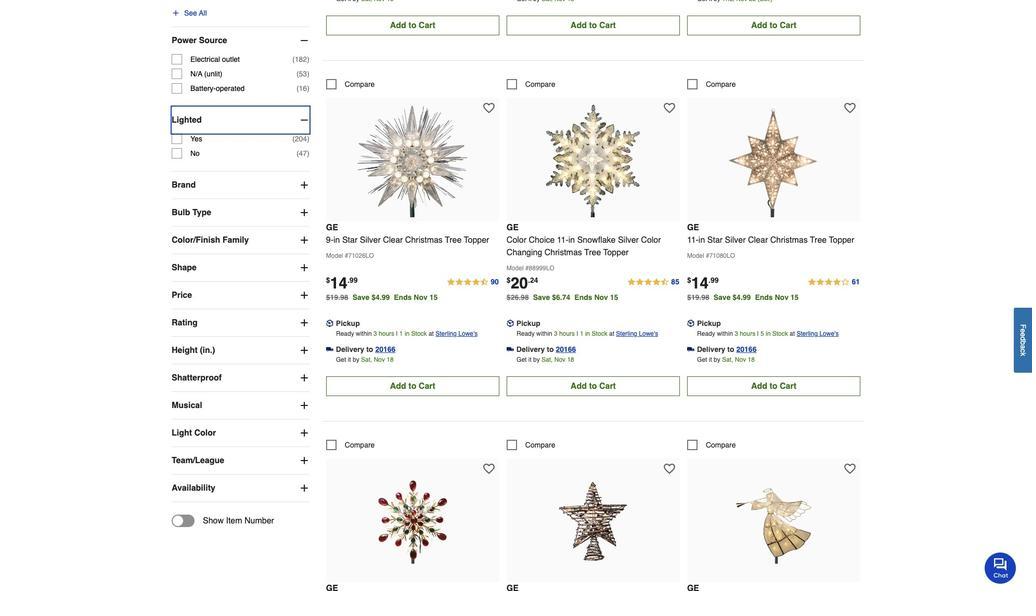 Task type: vqa. For each thing, say whether or not it's contained in the screenshot.


Task type: locate. For each thing, give the bounding box(es) containing it.
1 horizontal spatial 18
[[567, 356, 574, 364]]

4.5 stars image containing 85
[[627, 276, 680, 289]]

color up the 85 button
[[641, 236, 661, 245]]

$ 14 .99 right 85
[[687, 274, 719, 292]]

musical button
[[172, 392, 310, 419]]

color right light
[[194, 429, 216, 438]]

) up 47
[[307, 135, 310, 143]]

3 delivery from the left
[[697, 345, 726, 354]]

20166 for 1st truck filled icon from the right
[[556, 345, 576, 354]]

9-
[[326, 236, 334, 245]]

all
[[199, 9, 207, 17]]

2 horizontal spatial topper
[[829, 236, 855, 245]]

2 $4.99 from the left
[[733, 293, 751, 302]]

4.5 stars image
[[447, 276, 499, 289], [627, 276, 680, 289]]

2 horizontal spatial 18
[[748, 356, 755, 364]]

$
[[326, 276, 330, 284], [507, 276, 511, 284], [687, 276, 691, 284]]

$19.98 down model # 71026lo
[[326, 293, 348, 302]]

silver right snowflake
[[618, 236, 639, 245]]

1 horizontal spatial get it by sat, nov 18
[[517, 356, 574, 364]]

power
[[172, 36, 197, 45]]

source
[[199, 36, 227, 45]]

1 was price $19.98 element from the left
[[326, 291, 353, 302]]

plus image inside shape button
[[299, 263, 310, 273]]

1 pickup image from the left
[[326, 320, 333, 327]]

0 horizontal spatial sterling lowe's button
[[436, 329, 478, 339]]

plus image inside rating "button"
[[299, 318, 310, 328]]

3 pickup from the left
[[697, 319, 721, 328]]

0 horizontal spatial pickup image
[[326, 320, 333, 327]]

pickup
[[336, 319, 360, 328], [517, 319, 541, 328], [697, 319, 721, 328]]

3 ) from the top
[[307, 84, 310, 93]]

e up d
[[1019, 329, 1028, 333]]

1 horizontal spatial topper
[[603, 248, 629, 257]]

color for ge color choice 11-in snowflake silver color changing christmas tree topper
[[507, 236, 527, 245]]

plus image for brand
[[299, 180, 310, 190]]

model for color choice 11-in snowflake silver color changing christmas tree topper
[[507, 265, 524, 272]]

plus image for team/league
[[299, 456, 310, 466]]

1
[[400, 330, 403, 338], [580, 330, 584, 338]]

sat, for 20166 button associated with "sterling lowe's" button associated with 2nd truck filled icon from right
[[361, 356, 372, 364]]

shape button
[[172, 254, 310, 281]]

2 horizontal spatial pickup
[[697, 319, 721, 328]]

christmas inside ge 11-in star silver clear christmas tree topper
[[771, 236, 808, 245]]

show item number
[[203, 517, 274, 526]]

electrical outlet
[[190, 55, 240, 63]]

pickup for 2nd truck filled icon from right
[[336, 319, 360, 328]]

save down 71026lo
[[353, 293, 370, 302]]

3 at from the left
[[790, 330, 795, 338]]

0 horizontal spatial at
[[429, 330, 434, 338]]

2 horizontal spatial within
[[717, 330, 733, 338]]

0 horizontal spatial stock
[[411, 330, 427, 338]]

3 within from the left
[[717, 330, 733, 338]]

a
[[1019, 345, 1028, 349]]

3 20166 button from the left
[[737, 344, 757, 355]]

price
[[172, 291, 192, 300]]

star up model # 71080lo
[[708, 236, 723, 245]]

ge inside ge 11-in star silver clear christmas tree topper
[[687, 223, 699, 232]]

$4.99
[[372, 293, 390, 302], [733, 293, 751, 302]]

delivery for 2nd truck filled icon from right
[[336, 345, 364, 354]]

2 ready within 3 hours | 1 in stock at sterling lowe's from the left
[[517, 330, 658, 338]]

20166 button for 1st truck filled icon from the right "sterling lowe's" button
[[556, 344, 576, 355]]

85
[[671, 278, 680, 286]]

2 horizontal spatial sat,
[[722, 356, 733, 364]]

0 horizontal spatial by
[[353, 356, 359, 364]]

2 by from the left
[[533, 356, 540, 364]]

actual price $14.99 element for 90
[[326, 274, 358, 292]]

was price $19.98 element down model # 71080lo
[[687, 291, 714, 302]]

star for 11-
[[708, 236, 723, 245]]

2 horizontal spatial $
[[687, 276, 691, 284]]

( 16 )
[[297, 84, 310, 93]]

2 ge from the left
[[507, 223, 519, 232]]

clear inside ge 11-in star silver clear christmas tree topper
[[748, 236, 768, 245]]

0 horizontal spatial get it by sat, nov 18
[[336, 356, 394, 364]]

was price $19.98 element down model # 71026lo
[[326, 291, 353, 302]]

get for 1st truck filled icon from the right
[[517, 356, 527, 364]]

plus image inside color/finish family button
[[299, 235, 310, 246]]

delivery to 20166 for 1st truck filled icon from the right
[[517, 345, 576, 354]]

1 horizontal spatial pickup image
[[687, 320, 695, 327]]

plus image inside see all button
[[172, 9, 180, 17]]

2 ) from the top
[[307, 70, 310, 78]]

2 $19.98 save $4.99 ends nov 15 from the left
[[687, 293, 799, 302]]

1 actual price $14.99 element from the left
[[326, 274, 358, 292]]

plus image inside price button
[[299, 290, 310, 301]]

$ down model # 71026lo
[[326, 276, 330, 284]]

) down ( 53 ) at the top left
[[307, 84, 310, 93]]

sat,
[[361, 356, 372, 364], [542, 356, 553, 364], [722, 356, 733, 364]]

4.5 stars image containing 90
[[447, 276, 499, 289]]

minus image
[[299, 35, 310, 46], [299, 115, 310, 125]]

3 ready from the left
[[697, 330, 715, 338]]

ge 11-in star silver clear christmas tree topper image
[[717, 103, 831, 217]]

ge 9-in star silver clear christmas tree topper
[[326, 223, 489, 245]]

1 clear from the left
[[383, 236, 403, 245]]

plus image inside height (in.) button
[[299, 345, 310, 356]]

1 20166 from the left
[[375, 345, 396, 354]]

1 horizontal spatial $19.98 save $4.99 ends nov 15
[[687, 293, 799, 302]]

ge up model # 71080lo
[[687, 223, 699, 232]]

topper up 90 'button'
[[464, 236, 489, 245]]

2 | from the left
[[577, 330, 578, 338]]

2 horizontal spatial tree
[[810, 236, 827, 245]]

get it by sat, nov 18 for 1st truck filled icon from the right
[[517, 356, 574, 364]]

.99
[[348, 276, 358, 284], [709, 276, 719, 284]]

within for 1st truck filled icon from the right
[[537, 330, 553, 338]]

save
[[353, 293, 370, 302], [533, 293, 550, 302], [714, 293, 731, 302]]

silver inside the ge color choice 11-in snowflake silver color changing christmas tree topper
[[618, 236, 639, 245]]

20166 button for "sterling lowe's" button associated with 2nd truck filled icon from right
[[375, 344, 396, 355]]

2 delivery from the left
[[517, 345, 545, 354]]

0 horizontal spatial ready within 3 hours | 1 in stock at sterling lowe's
[[336, 330, 478, 338]]

lowe's down the 85 button
[[639, 330, 658, 338]]

1 horizontal spatial clear
[[748, 236, 768, 245]]

0 horizontal spatial clear
[[383, 236, 403, 245]]

15 for 90
[[430, 293, 438, 302]]

3 stock from the left
[[773, 330, 788, 338]]

battery-
[[190, 84, 216, 93]]

1 $ 14 .99 from the left
[[326, 274, 358, 292]]

0 horizontal spatial ends
[[394, 293, 412, 302]]

1 horizontal spatial delivery
[[517, 345, 545, 354]]

1 horizontal spatial sterling
[[616, 330, 637, 338]]

$ right 90
[[507, 276, 511, 284]]

$4.99 for 90
[[372, 293, 390, 302]]

$26.98 save $6.74 ends nov 15
[[507, 293, 618, 302]]

1 horizontal spatial delivery to 20166
[[517, 345, 576, 354]]

topper inside the ge color choice 11-in snowflake silver color changing christmas tree topper
[[603, 248, 629, 257]]

compare inside 5014121669 element
[[526, 441, 555, 449]]

1 delivery from the left
[[336, 345, 364, 354]]

delivery to 20166
[[336, 345, 396, 354], [517, 345, 576, 354], [697, 345, 757, 354]]

lowe's
[[459, 330, 478, 338], [639, 330, 658, 338], [820, 330, 839, 338]]

savings save $4.99 element
[[353, 293, 442, 302], [714, 293, 803, 302]]

1 ends from the left
[[394, 293, 412, 302]]

by for 20166 button associated with "sterling lowe's" button associated with 2nd truck filled icon from right
[[353, 356, 359, 364]]

0 vertical spatial minus image
[[299, 35, 310, 46]]

model left 71080lo
[[687, 252, 704, 259]]

0 horizontal spatial $19.98
[[326, 293, 348, 302]]

11- up model # 71080lo
[[687, 236, 699, 245]]

)
[[307, 55, 310, 63], [307, 70, 310, 78], [307, 84, 310, 93], [307, 135, 310, 143], [307, 149, 310, 158]]

0 horizontal spatial topper
[[464, 236, 489, 245]]

operated
[[216, 84, 245, 93]]

0 horizontal spatial 4.5 stars image
[[447, 276, 499, 289]]

14 right 85
[[691, 274, 709, 292]]

14 for 90
[[330, 274, 348, 292]]

plus image inside team/league button
[[299, 456, 310, 466]]

( for 47
[[297, 149, 299, 158]]

2 horizontal spatial |
[[757, 330, 759, 338]]

compare for the 1001168998 element
[[345, 80, 375, 88]]

$ right 85
[[687, 276, 691, 284]]

2 horizontal spatial model
[[687, 252, 704, 259]]

save down .24
[[533, 293, 550, 302]]

4 ) from the top
[[307, 135, 310, 143]]

topper down snowflake
[[603, 248, 629, 257]]

0 horizontal spatial .99
[[348, 276, 358, 284]]

silver inside ge 9-in star silver clear christmas tree topper
[[360, 236, 381, 245]]

3 get from the left
[[697, 356, 707, 364]]

3 sat, from the left
[[722, 356, 733, 364]]

6 plus image from the top
[[299, 428, 310, 439]]

1 save from the left
[[353, 293, 370, 302]]

2 horizontal spatial get it by sat, nov 18
[[697, 356, 755, 364]]

2 e from the top
[[1019, 333, 1028, 337]]

3 ends from the left
[[755, 293, 773, 302]]

1000110799 element
[[687, 79, 736, 89]]

truck filled image
[[687, 346, 695, 353]]

11- right choice
[[557, 236, 569, 245]]

tree up 90 'button'
[[445, 236, 462, 245]]

1 15 from the left
[[430, 293, 438, 302]]

clear inside ge 9-in star silver clear christmas tree topper
[[383, 236, 403, 245]]

n/a
[[190, 70, 202, 78]]

| for 1st truck filled icon from the right
[[577, 330, 578, 338]]

0 horizontal spatial #
[[345, 252, 348, 259]]

88999lo
[[529, 265, 555, 272]]

1 horizontal spatial sat,
[[542, 356, 553, 364]]

3
[[374, 330, 377, 338], [554, 330, 558, 338], [735, 330, 738, 338]]

was price $26.98 element
[[507, 291, 533, 302]]

1 horizontal spatial .99
[[709, 276, 719, 284]]

b
[[1019, 341, 1028, 345]]

) for ( 204 )
[[307, 135, 310, 143]]

1 14 from the left
[[330, 274, 348, 292]]

14
[[330, 274, 348, 292], [691, 274, 709, 292]]

christmas inside ge 9-in star silver clear christmas tree topper
[[405, 236, 443, 245]]

2 horizontal spatial 20166
[[737, 345, 757, 354]]

1 horizontal spatial stock
[[592, 330, 608, 338]]

) down 204
[[307, 149, 310, 158]]

compare for 1000525553 element
[[526, 80, 555, 88]]

3 18 from the left
[[748, 356, 755, 364]]

topper up 4 stars image
[[829, 236, 855, 245]]

(
[[293, 55, 295, 63], [297, 70, 299, 78], [297, 84, 299, 93], [293, 135, 295, 143], [297, 149, 299, 158]]

0 horizontal spatial 20166 button
[[375, 344, 396, 355]]

3 sterling from the left
[[797, 330, 818, 338]]

0 horizontal spatial 15
[[430, 293, 438, 302]]

3 | from the left
[[757, 330, 759, 338]]

71080lo
[[710, 252, 735, 259]]

compare inside 5014121673 element
[[706, 441, 736, 449]]

0 horizontal spatial silver
[[360, 236, 381, 245]]

1 $19.98 from the left
[[326, 293, 348, 302]]

0 horizontal spatial 1
[[400, 330, 403, 338]]

1 horizontal spatial actual price $14.99 element
[[687, 274, 719, 292]]

1 horizontal spatial was price $19.98 element
[[687, 291, 714, 302]]

stock
[[411, 330, 427, 338], [592, 330, 608, 338], [773, 330, 788, 338]]

ge inside the ge color choice 11-in snowflake silver color changing christmas tree topper
[[507, 223, 519, 232]]

nov
[[414, 293, 428, 302], [595, 293, 608, 302], [775, 293, 789, 302], [374, 356, 385, 364], [555, 356, 566, 364], [735, 356, 746, 364]]

pickup image for ready within 3 hours | 5 in stock at sterling lowe's
[[687, 320, 695, 327]]

1 horizontal spatial save
[[533, 293, 550, 302]]

actual price $14.99 element right 85
[[687, 274, 719, 292]]

2 horizontal spatial #
[[706, 252, 710, 259]]

0 horizontal spatial actual price $14.99 element
[[326, 274, 358, 292]]

4.5 stars image for 14
[[447, 276, 499, 289]]

2 sterling from the left
[[616, 330, 637, 338]]

0 horizontal spatial delivery to 20166
[[336, 345, 396, 354]]

$19.98 down model # 71080lo
[[687, 293, 710, 302]]

ge color choice 11-in snowflake silver color changing christmas tree topper
[[507, 223, 661, 257]]

2 horizontal spatial stock
[[773, 330, 788, 338]]

plus image inside the shatterproof button
[[299, 373, 310, 383]]

0 horizontal spatial lowe's
[[459, 330, 478, 338]]

plus image
[[172, 9, 180, 17], [299, 235, 310, 246], [299, 290, 310, 301], [299, 318, 310, 328], [299, 373, 310, 383], [299, 456, 310, 466], [299, 483, 310, 494]]

2 get it by sat, nov 18 from the left
[[517, 356, 574, 364]]

model
[[326, 252, 343, 259], [687, 252, 704, 259], [507, 265, 524, 272]]

1 sterling from the left
[[436, 330, 457, 338]]

( 47 )
[[297, 149, 310, 158]]

at for "sterling lowe's" button associated with 2nd truck filled icon from right
[[429, 330, 434, 338]]

f e e d b a c k button
[[1014, 308, 1032, 373]]

2 horizontal spatial delivery to 20166
[[697, 345, 757, 354]]

2 it from the left
[[529, 356, 532, 364]]

1 20166 button from the left
[[375, 344, 396, 355]]

power source button
[[172, 27, 310, 54]]

1 ready from the left
[[336, 330, 354, 338]]

#
[[345, 252, 348, 259], [706, 252, 710, 259], [526, 265, 529, 272]]

actual price $14.99 element down model # 71026lo
[[326, 274, 358, 292]]

tree
[[445, 236, 462, 245], [810, 236, 827, 245], [584, 248, 601, 257]]

tree down snowflake
[[584, 248, 601, 257]]

changing
[[507, 248, 542, 257]]

save for 61
[[714, 293, 731, 302]]

1 horizontal spatial $19.98
[[687, 293, 710, 302]]

1 $ from the left
[[326, 276, 330, 284]]

get
[[336, 356, 346, 364], [517, 356, 527, 364], [697, 356, 707, 364]]

0 horizontal spatial truck filled image
[[326, 346, 333, 353]]

by for 20166 button related to 1st truck filled icon from the right "sterling lowe's" button
[[533, 356, 540, 364]]

$ 14 .99 for 61
[[687, 274, 719, 292]]

1 horizontal spatial hours
[[559, 330, 575, 338]]

1 horizontal spatial ready
[[517, 330, 535, 338]]

clear
[[383, 236, 403, 245], [748, 236, 768, 245]]

1 $4.99 from the left
[[372, 293, 390, 302]]

$4.99 up ready within 3 hours | 5 in stock at sterling lowe's
[[733, 293, 751, 302]]

2 horizontal spatial delivery
[[697, 345, 726, 354]]

plus image inside light color button
[[299, 428, 310, 439]]

add
[[390, 21, 406, 30], [571, 21, 587, 30], [751, 21, 768, 30], [390, 382, 406, 391], [571, 382, 587, 391], [751, 382, 768, 391]]

get it by sat, nov 18
[[336, 356, 394, 364], [517, 356, 574, 364], [697, 356, 755, 364]]

1 silver from the left
[[360, 236, 381, 245]]

) up 53 in the top of the page
[[307, 55, 310, 63]]

star inside ge 11-in star silver clear christmas tree topper
[[708, 236, 723, 245]]

compare inside 5014121675 element
[[345, 441, 375, 449]]

2 get from the left
[[517, 356, 527, 364]]

4 stars image
[[808, 276, 861, 289]]

2 lowe's from the left
[[639, 330, 658, 338]]

90 button
[[447, 276, 499, 289]]

christmas
[[405, 236, 443, 245], [771, 236, 808, 245], [545, 248, 582, 257]]

1 truck filled image from the left
[[326, 346, 333, 353]]

$ 14 .99 down model # 71026lo
[[326, 274, 358, 292]]

2 star from the left
[[708, 236, 723, 245]]

2 actual price $14.99 element from the left
[[687, 274, 719, 292]]

1 star from the left
[[342, 236, 358, 245]]

2 horizontal spatial at
[[790, 330, 795, 338]]

2 20166 button from the left
[[556, 344, 576, 355]]

2 sat, from the left
[[542, 356, 553, 364]]

by for 20166 button related to "sterling lowe's" button corresponding to truck filled image
[[714, 356, 721, 364]]

light
[[172, 429, 192, 438]]

15 for 61
[[791, 293, 799, 302]]

$4.99 down 71026lo
[[372, 293, 390, 302]]

4 plus image from the top
[[299, 345, 310, 356]]

ends for 90
[[394, 293, 412, 302]]

height
[[172, 346, 198, 355]]

0 horizontal spatial 18
[[387, 356, 394, 364]]

2 horizontal spatial save
[[714, 293, 731, 302]]

0 horizontal spatial sat,
[[361, 356, 372, 364]]

1 horizontal spatial $4.99
[[733, 293, 751, 302]]

e
[[1019, 329, 1028, 333], [1019, 333, 1028, 337]]

ge for ge 9-in star silver clear christmas tree topper
[[326, 223, 338, 232]]

3 get it by sat, nov 18 from the left
[[697, 356, 755, 364]]

ge 9-in star silver clear christmas tree topper image
[[356, 103, 470, 217]]

0 horizontal spatial $19.98 save $4.99 ends nov 15
[[326, 293, 438, 302]]

delivery
[[336, 345, 364, 354], [517, 345, 545, 354], [697, 345, 726, 354]]

2 horizontal spatial it
[[709, 356, 712, 364]]

# for color
[[526, 265, 529, 272]]

2 hours from the left
[[559, 330, 575, 338]]

ge inside ge 9-in star silver clear christmas tree topper
[[326, 223, 338, 232]]

tree inside ge 9-in star silver clear christmas tree topper
[[445, 236, 462, 245]]

plus image for color/finish family
[[299, 235, 310, 246]]

1 horizontal spatial savings save $4.99 element
[[714, 293, 803, 302]]

2 .99 from the left
[[709, 276, 719, 284]]

silver inside ge 11-in star silver clear christmas tree topper
[[725, 236, 746, 245]]

3 silver from the left
[[725, 236, 746, 245]]

2 horizontal spatial ge
[[687, 223, 699, 232]]

1 lowe's from the left
[[459, 330, 478, 338]]

hours
[[379, 330, 394, 338], [559, 330, 575, 338], [740, 330, 756, 338]]

star up model # 71026lo
[[342, 236, 358, 245]]

lowe's down 61 button at the top of page
[[820, 330, 839, 338]]

brand button
[[172, 172, 310, 199]]

model up 20
[[507, 265, 524, 272]]

light color button
[[172, 420, 310, 447]]

silver up 71080lo
[[725, 236, 746, 245]]

ready within 3 hours | 1 in stock at sterling lowe's
[[336, 330, 478, 338], [517, 330, 658, 338]]

0 horizontal spatial was price $19.98 element
[[326, 291, 353, 302]]

save for 85
[[533, 293, 550, 302]]

tree inside ge 11-in star silver clear christmas tree topper
[[810, 236, 827, 245]]

1 horizontal spatial ends
[[575, 293, 592, 302]]

actual price $20.24 element
[[507, 274, 538, 292]]

to
[[409, 21, 417, 30], [589, 21, 597, 30], [770, 21, 778, 30], [366, 345, 373, 354], [547, 345, 554, 354], [728, 345, 735, 354], [409, 382, 417, 391], [589, 382, 597, 391], [770, 382, 778, 391]]

topper inside ge 11-in star silver clear christmas tree topper
[[829, 236, 855, 245]]

1 ready within 3 hours | 1 in stock at sterling lowe's from the left
[[336, 330, 478, 338]]

minus image up ( 182 )
[[299, 35, 310, 46]]

3 ge from the left
[[687, 223, 699, 232]]

compare inside 1000110799 element
[[706, 80, 736, 88]]

2 1 from the left
[[580, 330, 584, 338]]

2 20166 from the left
[[556, 345, 576, 354]]

0 horizontal spatial within
[[356, 330, 372, 338]]

truck filled image
[[326, 346, 333, 353], [507, 346, 514, 353]]

compare inside the 1001168998 element
[[345, 80, 375, 88]]

2 14 from the left
[[691, 274, 709, 292]]

2 horizontal spatial ready
[[697, 330, 715, 338]]

1 ge from the left
[[326, 223, 338, 232]]

5 ) from the top
[[307, 149, 310, 158]]

model # 71026lo
[[326, 252, 374, 259]]

0 horizontal spatial sterling
[[436, 330, 457, 338]]

ends nov 15 element
[[394, 293, 442, 302], [575, 293, 623, 302], [755, 293, 803, 302]]

0 horizontal spatial 20166
[[375, 345, 396, 354]]

ge 10-in angel off-white/gold white christmas tree topper image
[[717, 464, 831, 578]]

1 horizontal spatial pickup
[[517, 319, 541, 328]]

pickup image
[[326, 320, 333, 327], [687, 320, 695, 327]]

$19.98 for 90
[[326, 293, 348, 302]]

( 204 )
[[293, 135, 310, 143]]

1 vertical spatial minus image
[[299, 115, 310, 125]]

3 sterling lowe's button from the left
[[797, 329, 839, 339]]

delivery for 1st truck filled icon from the right
[[517, 345, 545, 354]]

1 horizontal spatial |
[[577, 330, 578, 338]]

sterling lowe's button for truck filled image
[[797, 329, 839, 339]]

20166 button for "sterling lowe's" button corresponding to truck filled image
[[737, 344, 757, 355]]

$19.98 save $4.99 ends nov 15 down 71026lo
[[326, 293, 438, 302]]

chat invite button image
[[985, 553, 1017, 584]]

minus image up 204
[[299, 115, 310, 125]]

3 plus image from the top
[[299, 263, 310, 273]]

2 horizontal spatial ends nov 15 element
[[755, 293, 803, 302]]

0 horizontal spatial |
[[396, 330, 398, 338]]

ge for ge color choice 11-in snowflake silver color changing christmas tree topper
[[507, 223, 519, 232]]

2 minus image from the top
[[299, 115, 310, 125]]

2 horizontal spatial lowe's
[[820, 330, 839, 338]]

model down 9-
[[326, 252, 343, 259]]

.99 down model # 71080lo
[[709, 276, 719, 284]]

compare inside 1000525553 element
[[526, 80, 555, 88]]

1 plus image from the top
[[299, 180, 310, 190]]

3 delivery to 20166 from the left
[[697, 345, 757, 354]]

$ inside $ 20 .24
[[507, 276, 511, 284]]

color up changing
[[507, 236, 527, 245]]

1 horizontal spatial star
[[708, 236, 723, 245]]

$6.74
[[552, 293, 571, 302]]

0 horizontal spatial savings save $4.99 element
[[353, 293, 442, 302]]

minus image for lighted
[[299, 115, 310, 125]]

1 11- from the left
[[557, 236, 569, 245]]

2 stock from the left
[[592, 330, 608, 338]]

heart outline image
[[483, 102, 495, 114], [483, 463, 495, 475], [845, 463, 856, 475]]

0 horizontal spatial pickup
[[336, 319, 360, 328]]

2 18 from the left
[[567, 356, 574, 364]]

heart outline image for ge 9-in star silver clear christmas tree topper 'image'
[[483, 102, 495, 114]]

1 18 from the left
[[387, 356, 394, 364]]

2 15 from the left
[[610, 293, 618, 302]]

1 horizontal spatial model
[[507, 265, 524, 272]]

n/a (unlit)
[[190, 70, 222, 78]]

heart outline image
[[664, 102, 675, 114], [845, 102, 856, 114], [664, 463, 675, 475]]

2 horizontal spatial sterling
[[797, 330, 818, 338]]

2 $ 14 .99 from the left
[[687, 274, 719, 292]]

add to cart button
[[326, 15, 499, 35], [507, 15, 680, 35], [687, 15, 861, 35], [326, 377, 499, 396], [507, 377, 680, 396], [687, 377, 861, 396]]

e up b
[[1019, 333, 1028, 337]]

bulb type
[[172, 208, 211, 217]]

2 at from the left
[[609, 330, 615, 338]]

0 horizontal spatial $4.99
[[372, 293, 390, 302]]

save down 71080lo
[[714, 293, 731, 302]]

1 horizontal spatial ready within 3 hours | 1 in stock at sterling lowe's
[[517, 330, 658, 338]]

1 ends nov 15 element from the left
[[394, 293, 442, 302]]

0 horizontal spatial tree
[[445, 236, 462, 245]]

color inside button
[[194, 429, 216, 438]]

lowe's for "sterling lowe's" button corresponding to truck filled image
[[820, 330, 839, 338]]

topper inside ge 9-in star silver clear christmas tree topper
[[464, 236, 489, 245]]

ge up 9-
[[326, 223, 338, 232]]

topper
[[464, 236, 489, 245], [829, 236, 855, 245], [603, 248, 629, 257]]

1 at from the left
[[429, 330, 434, 338]]

5
[[761, 330, 764, 338]]

1 horizontal spatial christmas
[[545, 248, 582, 257]]

was price $19.98 element for 61
[[687, 291, 714, 302]]

sterling lowe's button for 1st truck filled icon from the right
[[616, 329, 658, 339]]

1 get from the left
[[336, 356, 346, 364]]

1 horizontal spatial 20166 button
[[556, 344, 576, 355]]

$ for 90
[[326, 276, 330, 284]]

2 $19.98 from the left
[[687, 293, 710, 302]]

.99 down model # 71026lo
[[348, 276, 358, 284]]

compare
[[345, 80, 375, 88], [526, 80, 555, 88], [706, 80, 736, 88], [345, 441, 375, 449], [526, 441, 555, 449], [706, 441, 736, 449]]

2 delivery to 20166 from the left
[[517, 345, 576, 354]]

star inside ge 9-in star silver clear christmas tree topper
[[342, 236, 358, 245]]

( for 182
[[293, 55, 295, 63]]

lowe's down 90 'button'
[[459, 330, 478, 338]]

5014121673 element
[[687, 440, 736, 450]]

16
[[299, 84, 307, 93]]

2 3 from the left
[[554, 330, 558, 338]]

2 plus image from the top
[[299, 208, 310, 218]]

1 savings save $4.99 element from the left
[[353, 293, 442, 302]]

3 by from the left
[[714, 356, 721, 364]]

was price $19.98 element
[[326, 291, 353, 302], [687, 291, 714, 302]]

pickup image
[[507, 320, 514, 327]]

1 horizontal spatial 14
[[691, 274, 709, 292]]

actual price $14.99 element
[[326, 274, 358, 292], [687, 274, 719, 292]]

color/finish family button
[[172, 227, 310, 254]]

minus image inside lighted button
[[299, 115, 310, 125]]

) up ( 16 )
[[307, 70, 310, 78]]

( for 53
[[297, 70, 299, 78]]

1 horizontal spatial lowe's
[[639, 330, 658, 338]]

plus image inside brand button
[[299, 180, 310, 190]]

2 11- from the left
[[687, 236, 699, 245]]

tree up 61 button at the top of page
[[810, 236, 827, 245]]

color/finish family
[[172, 236, 249, 245]]

( for 16
[[297, 84, 299, 93]]

1 horizontal spatial truck filled image
[[507, 346, 514, 353]]

0 horizontal spatial $ 14 .99
[[326, 274, 358, 292]]

actual price $14.99 element for 61
[[687, 274, 719, 292]]

ge
[[326, 223, 338, 232], [507, 223, 519, 232], [687, 223, 699, 232]]

14 down model # 71026lo
[[330, 274, 348, 292]]

0 horizontal spatial ge
[[326, 223, 338, 232]]

see all button
[[172, 8, 207, 18]]

in
[[334, 236, 340, 245], [569, 236, 575, 245], [699, 236, 705, 245], [405, 330, 410, 338], [585, 330, 590, 338], [766, 330, 771, 338]]

0 horizontal spatial get
[[336, 356, 346, 364]]

ends nov 15 element for 85
[[575, 293, 623, 302]]

( for 204
[[293, 135, 295, 143]]

ge up changing
[[507, 223, 519, 232]]

11- inside ge 11-in star silver clear christmas tree topper
[[687, 236, 699, 245]]

$19.98 save $4.99 ends nov 15 up 5 on the right of the page
[[687, 293, 799, 302]]

| for 2nd truck filled icon from right
[[396, 330, 398, 338]]

0 horizontal spatial star
[[342, 236, 358, 245]]

3 it from the left
[[709, 356, 712, 364]]

plus image inside musical button
[[299, 401, 310, 411]]

) for ( 47 )
[[307, 149, 310, 158]]

1 horizontal spatial $
[[507, 276, 511, 284]]

minus image inside power source button
[[299, 35, 310, 46]]

85 button
[[627, 276, 680, 289]]

1 e from the top
[[1019, 329, 1028, 333]]

silver up 71026lo
[[360, 236, 381, 245]]

plus image inside bulb type button
[[299, 208, 310, 218]]

20166
[[375, 345, 396, 354], [556, 345, 576, 354], [737, 345, 757, 354]]

christmas for 11-in star silver clear christmas tree topper
[[771, 236, 808, 245]]

0 horizontal spatial save
[[353, 293, 370, 302]]

ge for ge 11-in star silver clear christmas tree topper
[[687, 223, 699, 232]]

1 horizontal spatial get
[[517, 356, 527, 364]]

2 sterling lowe's button from the left
[[616, 329, 658, 339]]

2 $ from the left
[[507, 276, 511, 284]]

2 horizontal spatial 15
[[791, 293, 799, 302]]

plus image for availability
[[299, 483, 310, 494]]

plus image
[[299, 180, 310, 190], [299, 208, 310, 218], [299, 263, 310, 273], [299, 345, 310, 356], [299, 401, 310, 411], [299, 428, 310, 439]]

2 horizontal spatial by
[[714, 356, 721, 364]]

1 stock from the left
[[411, 330, 427, 338]]

yes
[[190, 135, 202, 143]]

1 horizontal spatial ends nov 15 element
[[575, 293, 623, 302]]

plus image inside availability 'button'
[[299, 483, 310, 494]]

compare for 5014121675 element
[[345, 441, 375, 449]]

15 for 85
[[610, 293, 618, 302]]



Task type: describe. For each thing, give the bounding box(es) containing it.
2 horizontal spatial color
[[641, 236, 661, 245]]

5014121675 element
[[326, 440, 375, 450]]

availability
[[172, 484, 215, 493]]

shape
[[172, 263, 197, 273]]

lowe's for "sterling lowe's" button associated with 2nd truck filled icon from right
[[459, 330, 478, 338]]

silver for 11-
[[725, 236, 746, 245]]

ge 11-in star brown/gold white christmas tree topper image
[[536, 464, 651, 578]]

christmas for 9-in star silver clear christmas tree topper
[[405, 236, 443, 245]]

sat, for 20166 button related to 1st truck filled icon from the right "sterling lowe's" button
[[542, 356, 553, 364]]

clear for 9-
[[383, 236, 403, 245]]

5014121669 element
[[507, 440, 555, 450]]

$19.98 for 61
[[687, 293, 710, 302]]

1 1 from the left
[[400, 330, 403, 338]]

1 it from the left
[[348, 356, 351, 364]]

family
[[223, 236, 249, 245]]

at for 1st truck filled icon from the right "sterling lowe's" button
[[609, 330, 615, 338]]

was price $19.98 element for 90
[[326, 291, 353, 302]]

minus image for power source
[[299, 35, 310, 46]]

plus image for price
[[299, 290, 310, 301]]

height (in.) button
[[172, 337, 310, 364]]

$26.98
[[507, 293, 529, 302]]

stock for "sterling lowe's" button associated with 2nd truck filled icon from right
[[411, 330, 427, 338]]

heart outline image for ge 9.5-in snowflake gold/green/red clear christmas tree topper image
[[483, 463, 495, 475]]

.99 for 90
[[348, 276, 358, 284]]

| for truck filled image
[[757, 330, 759, 338]]

team/league
[[172, 456, 224, 466]]

11- inside the ge color choice 11-in snowflake silver color changing christmas tree topper
[[557, 236, 569, 245]]

shatterproof
[[172, 374, 222, 383]]

61 button
[[808, 276, 861, 289]]

color/finish
[[172, 236, 220, 245]]

delivery for truck filled image
[[697, 345, 726, 354]]

get for 2nd truck filled icon from right
[[336, 356, 346, 364]]

$19.98 save $4.99 ends nov 15 for 90
[[326, 293, 438, 302]]

topper for 9-in star silver clear christmas tree topper
[[464, 236, 489, 245]]

sterling for 1st truck filled icon from the right "sterling lowe's" button
[[616, 330, 637, 338]]

get for truck filled image
[[697, 356, 707, 364]]

plus image for light color
[[299, 428, 310, 439]]

delivery to 20166 for 2nd truck filled icon from right
[[336, 345, 396, 354]]

compare for 5014121669 element
[[526, 441, 555, 449]]

in inside ge 11-in star silver clear christmas tree topper
[[699, 236, 705, 245]]

f
[[1019, 324, 1028, 329]]

lighted button
[[172, 107, 310, 134]]

1 hours from the left
[[379, 330, 394, 338]]

3 hours from the left
[[740, 330, 756, 338]]

ends nov 15 element for 90
[[394, 293, 442, 302]]

2 ready from the left
[[517, 330, 535, 338]]

ge 9.5-in snowflake gold/green/red clear christmas tree topper image
[[356, 464, 470, 578]]

electrical
[[190, 55, 220, 63]]

61
[[852, 278, 860, 286]]

$4.99 for 61
[[733, 293, 751, 302]]

ends for 85
[[575, 293, 592, 302]]

pickup for 1st truck filled icon from the right
[[517, 319, 541, 328]]

(unlit)
[[204, 70, 222, 78]]

compare for 5014121673 element
[[706, 441, 736, 449]]

at for "sterling lowe's" button corresponding to truck filled image
[[790, 330, 795, 338]]

(in.)
[[200, 346, 215, 355]]

show
[[203, 517, 224, 526]]

ends nov 15 element for 61
[[755, 293, 803, 302]]

plus image for rating
[[299, 318, 310, 328]]

lighted
[[172, 115, 202, 125]]

20
[[511, 274, 528, 292]]

clear for 11-
[[748, 236, 768, 245]]

sterling lowe's button for 2nd truck filled icon from right
[[436, 329, 478, 339]]

plus image for musical
[[299, 401, 310, 411]]

71026lo
[[348, 252, 374, 259]]

) for ( 53 )
[[307, 70, 310, 78]]

$19.98 save $4.99 ends nov 15 for 61
[[687, 293, 799, 302]]

20166 for truck filled image
[[737, 345, 757, 354]]

get it by sat, nov 18 for truck filled image
[[697, 356, 755, 364]]

snowflake
[[577, 236, 616, 245]]

$ 20 .24
[[507, 274, 538, 292]]

christmas inside the ge color choice 11-in snowflake silver color changing christmas tree topper
[[545, 248, 582, 257]]

choice
[[529, 236, 555, 245]]

within for 2nd truck filled icon from right
[[356, 330, 372, 338]]

stock for 1st truck filled icon from the right "sterling lowe's" button
[[592, 330, 608, 338]]

bulb type button
[[172, 199, 310, 226]]

18 for 1st truck filled icon from the right
[[567, 356, 574, 364]]

1000525553 element
[[507, 79, 555, 89]]

tree for 9-in star silver clear christmas tree topper
[[445, 236, 462, 245]]

save for 90
[[353, 293, 370, 302]]

availability button
[[172, 475, 310, 502]]

sterling for "sterling lowe's" button associated with 2nd truck filled icon from right
[[436, 330, 457, 338]]

model # 71080lo
[[687, 252, 735, 259]]

.24
[[528, 276, 538, 284]]

color for light color
[[194, 429, 216, 438]]

compare for 1000110799 element
[[706, 80, 736, 88]]

rating
[[172, 318, 198, 328]]

see
[[184, 9, 197, 17]]

item
[[226, 517, 242, 526]]

53
[[299, 70, 307, 78]]

) for ( 16 )
[[307, 84, 310, 93]]

plus image for shape
[[299, 263, 310, 273]]

savings save $6.74 element
[[533, 293, 623, 302]]

47
[[299, 149, 307, 158]]

sterling for "sterling lowe's" button corresponding to truck filled image
[[797, 330, 818, 338]]

ge color choice 11-in snowflake silver color changing christmas tree topper image
[[536, 103, 651, 217]]

f e e d b a c k
[[1019, 324, 1028, 356]]

d
[[1019, 337, 1028, 341]]

number
[[245, 517, 274, 526]]

204
[[295, 135, 307, 143]]

1001168998 element
[[326, 79, 375, 89]]

silver for 9-
[[360, 236, 381, 245]]

ready within 3 hours | 5 in stock at sterling lowe's
[[697, 330, 839, 338]]

no
[[190, 149, 200, 158]]

2 truck filled image from the left
[[507, 346, 514, 353]]

stock for "sterling lowe's" button corresponding to truck filled image
[[773, 330, 788, 338]]

brand
[[172, 180, 196, 190]]

star for 9-
[[342, 236, 358, 245]]

sat, for 20166 button related to "sterling lowe's" button corresponding to truck filled image
[[722, 356, 733, 364]]

pickup for truck filled image
[[697, 319, 721, 328]]

plus image for bulb type
[[299, 208, 310, 218]]

power source
[[172, 36, 227, 45]]

model # 88999lo
[[507, 265, 555, 272]]

battery-operated
[[190, 84, 245, 93]]

bulb
[[172, 208, 190, 217]]

ge 11-in star silver clear christmas tree topper
[[687, 223, 855, 245]]

rating button
[[172, 310, 310, 337]]

# for 11-
[[706, 252, 710, 259]]

$ 14 .99 for 90
[[326, 274, 358, 292]]

in inside ge 9-in star silver clear christmas tree topper
[[334, 236, 340, 245]]

tree inside the ge color choice 11-in snowflake silver color changing christmas tree topper
[[584, 248, 601, 257]]

model for 11-in star silver clear christmas tree topper
[[687, 252, 704, 259]]

# for 9-
[[345, 252, 348, 259]]

lowe's for 1st truck filled icon from the right "sterling lowe's" button
[[639, 330, 658, 338]]

3 3 from the left
[[735, 330, 738, 338]]

$ for 61
[[687, 276, 691, 284]]

18 for 2nd truck filled icon from right
[[387, 356, 394, 364]]

show item number element
[[172, 515, 274, 528]]

1 3 from the left
[[374, 330, 377, 338]]

height (in.)
[[172, 346, 215, 355]]

price button
[[172, 282, 310, 309]]

type
[[193, 208, 211, 217]]

plus image for height (in.)
[[299, 345, 310, 356]]

c
[[1019, 349, 1028, 353]]

delivery to 20166 for truck filled image
[[697, 345, 757, 354]]

( 53 )
[[297, 70, 310, 78]]

k
[[1019, 353, 1028, 356]]

in inside the ge color choice 11-in snowflake silver color changing christmas tree topper
[[569, 236, 575, 245]]

plus image for shatterproof
[[299, 373, 310, 383]]

pickup image for ready within 3 hours | 1 in stock at sterling lowe's
[[326, 320, 333, 327]]

light color
[[172, 429, 216, 438]]

outlet
[[222, 55, 240, 63]]

18 for truck filled image
[[748, 356, 755, 364]]

savings save $4.99 element for 61
[[714, 293, 803, 302]]

team/league button
[[172, 447, 310, 475]]

see all
[[184, 9, 207, 17]]

) for ( 182 )
[[307, 55, 310, 63]]

ready within 3 hours | 1 in stock at sterling lowe's for 1st truck filled icon from the right "sterling lowe's" button
[[517, 330, 658, 338]]

90
[[491, 278, 499, 286]]

musical
[[172, 401, 202, 411]]

( 182 )
[[293, 55, 310, 63]]

shatterproof button
[[172, 365, 310, 392]]

within for truck filled image
[[717, 330, 733, 338]]

182
[[295, 55, 307, 63]]



